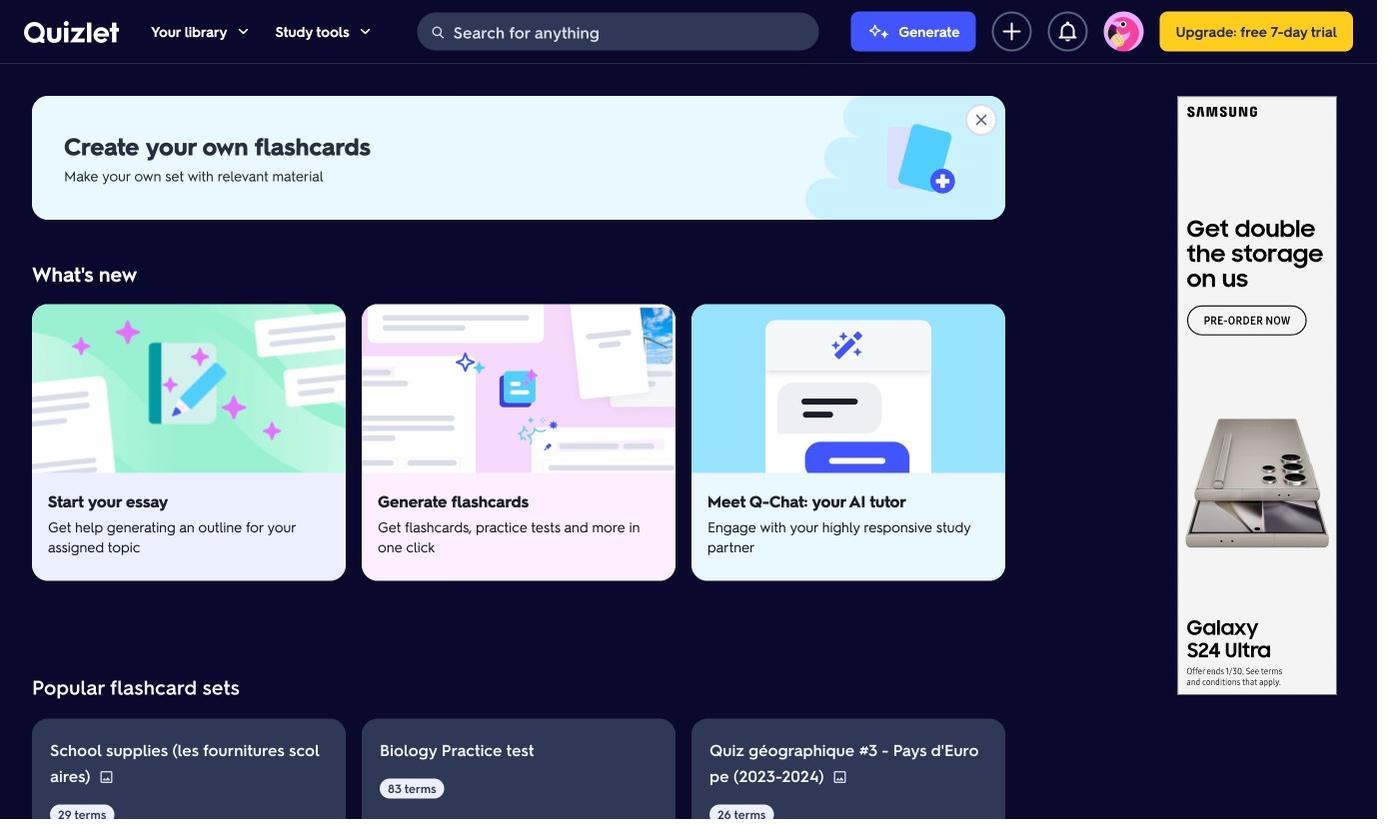 Task type: vqa. For each thing, say whether or not it's contained in the screenshot.
bottommost image
no



Task type: locate. For each thing, give the bounding box(es) containing it.
None search field
[[418, 12, 819, 51]]

quizlet image
[[24, 20, 119, 43], [24, 21, 119, 43]]

close image
[[974, 112, 990, 128]]

2 quizlet image from the top
[[24, 21, 119, 43]]

search image
[[431, 24, 447, 40]]

1 quizlet image from the top
[[24, 20, 119, 43]]

create image
[[1000, 19, 1024, 43]]

1 image image from the left
[[98, 770, 114, 786]]

caret down image
[[358, 23, 374, 39]]

caret down image
[[235, 23, 251, 39]]

0 horizontal spatial image image
[[98, 770, 114, 786]]

1 horizontal spatial image image
[[832, 770, 848, 786]]

Search field
[[419, 13, 818, 51]]

image image
[[98, 770, 114, 786], [832, 770, 848, 786]]



Task type: describe. For each thing, give the bounding box(es) containing it.
caret right image
[[974, 429, 1006, 461]]

bell image
[[1056, 19, 1080, 43]]

caret right image
[[974, 805, 1006, 820]]

Search text field
[[454, 13, 813, 51]]

2 image image from the left
[[832, 770, 848, 786]]

advertisement element
[[1178, 96, 1338, 696]]

sparkle image
[[867, 19, 891, 43]]

profile picture image
[[1104, 11, 1144, 51]]



